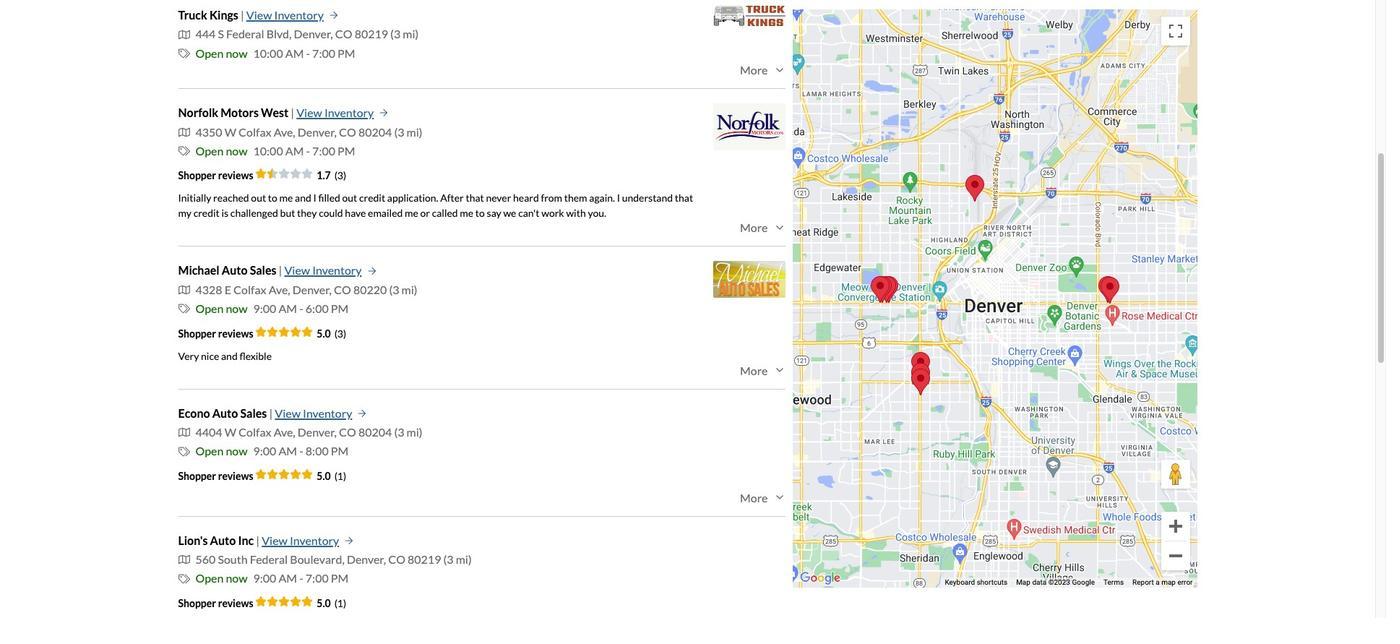 Task type: describe. For each thing, give the bounding box(es) containing it.
444
[[196, 27, 216, 41]]

- down the boulevard,
[[299, 572, 303, 585]]

angle down image for michael auto sales logo
[[774, 364, 786, 376]]

inventory for econo auto sales |
[[303, 406, 352, 420]]

tags image for 560 south federal boulevard, denver, co 80219         (3 mi)
[[178, 573, 190, 585]]

(3 for 444 s federal blvd, denver, co 80219         (3 mi)
[[391, 27, 401, 41]]

tags image for 444 s federal blvd, denver, co 80219         (3 mi)
[[178, 48, 190, 59]]

keyboard shortcuts button
[[945, 577, 1008, 587]]

4 more button from the top
[[740, 491, 786, 504]]

michael auto sales |
[[178, 263, 282, 277]]

(3 for 4328 e colfax ave, denver, co 80220         (3 mi)
[[389, 283, 399, 296]]

we
[[504, 207, 517, 219]]

view inventory up the boulevard,
[[262, 533, 339, 547]]

| for michael auto sales
[[279, 263, 282, 277]]

my
[[178, 207, 192, 219]]

boulevard,
[[290, 552, 345, 566]]

9:00 for 9:00 am - 6:00 pm
[[253, 302, 277, 315]]

1 shopper reviews from the top
[[178, 169, 255, 182]]

report a map error link
[[1133, 578, 1193, 586]]

(3 for 4350 w colfax ave, denver, co 80204         (3 mi)
[[394, 125, 405, 139]]

am for michael auto sales |
[[279, 302, 297, 315]]

4 reviews from the top
[[218, 597, 253, 609]]

they
[[297, 207, 317, 219]]

560 south federal boulevard, denver, co 80219         (3 mi)
[[196, 552, 472, 566]]

denver, for econo auto sales |
[[298, 425, 337, 439]]

open now 9:00 am - 8:00 pm
[[196, 444, 349, 458]]

south
[[218, 552, 248, 566]]

view right inc
[[262, 533, 288, 547]]

challenged
[[231, 207, 278, 219]]

view inventory link for truck kings |
[[246, 6, 338, 25]]

denver, right the boulevard,
[[347, 552, 386, 566]]

5 open from the top
[[196, 572, 224, 585]]

map image for 4350 w colfax ave, denver, co 80204         (3 mi)
[[178, 126, 190, 138]]

kings
[[210, 8, 238, 22]]

now for 4350
[[226, 144, 248, 158]]

map
[[1017, 578, 1031, 586]]

flexible
[[240, 350, 272, 362]]

tags image
[[178, 303, 190, 315]]

or
[[420, 207, 430, 219]]

2 i from the left
[[617, 192, 620, 204]]

2 shopper reviews from the top
[[178, 327, 255, 340]]

sales for michael auto sales
[[250, 263, 277, 277]]

8:00
[[306, 444, 329, 458]]

error
[[1178, 578, 1193, 586]]

initially
[[178, 192, 211, 204]]

pm for 4328 e colfax ave, denver, co 80220         (3 mi)
[[331, 302, 349, 315]]

colfax for 10:00 am - 7:00 pm
[[239, 125, 272, 139]]

a
[[1156, 578, 1160, 586]]

(3) for 7:00
[[335, 169, 346, 182]]

5.0 for econo auto sales |
[[317, 470, 331, 482]]

- for truck kings |
[[306, 46, 310, 60]]

inventory up the boulevard,
[[290, 533, 339, 547]]

444 s federal blvd, denver, co 80219         (3 mi)
[[196, 27, 419, 41]]

open now 9:00 am - 6:00 pm
[[196, 302, 349, 315]]

am for truck kings |
[[285, 46, 304, 60]]

more for norfolk motors west logo
[[740, 221, 768, 235]]

nile auto sales image
[[1101, 276, 1120, 303]]

more button for truck kings logo at the right of the page
[[740, 63, 786, 77]]

e
[[225, 283, 231, 296]]

0 vertical spatial to
[[268, 192, 278, 204]]

6:00
[[306, 302, 329, 315]]

car shine auto sales llc image
[[966, 174, 984, 201]]

colfax for 9:00 am - 6:00 pm
[[234, 283, 267, 296]]

pm down "560 south federal boulevard, denver, co 80219         (3 mi)"
[[331, 572, 349, 585]]

view inventory link for michael auto sales |
[[285, 261, 376, 280]]

co for 4350 w colfax ave, denver, co 80204         (3 mi)
[[339, 125, 356, 139]]

federal for truck kings |
[[226, 27, 264, 41]]

open now 10:00 am - 7:00 pm for blvd,
[[196, 46, 355, 60]]

terms
[[1104, 578, 1124, 586]]

7:00 for ave,
[[312, 144, 335, 158]]

1 vertical spatial credit
[[194, 207, 220, 219]]

federal for lion's auto inc |
[[250, 552, 288, 566]]

4404 w colfax ave, denver, co 80204         (3 mi)
[[196, 425, 423, 439]]

norfolk motors west image
[[873, 275, 892, 302]]

560
[[196, 552, 216, 566]]

(3 for 4404 w colfax ave, denver, co 80204         (3 mi)
[[394, 425, 405, 439]]

more button for michael auto sales logo
[[740, 363, 786, 377]]

again.
[[590, 192, 615, 204]]

now for 4328
[[226, 302, 248, 315]]

tags image for 4350 w colfax ave, denver, co 80204         (3 mi)
[[178, 145, 190, 157]]

now for 444
[[226, 46, 248, 60]]

more button for norfolk motors west logo
[[740, 221, 786, 235]]

ave, for michael auto sales |
[[269, 283, 290, 296]]

terms link
[[1104, 578, 1124, 586]]

work
[[542, 207, 565, 219]]

mi) for 4404 w colfax ave, denver, co 80204         (3 mi)
[[407, 425, 423, 439]]

10:00 for federal
[[253, 46, 283, 60]]

arrow right image for 4328 e colfax ave, denver, co 80220         (3 mi)
[[368, 266, 376, 275]]

report
[[1133, 578, 1155, 586]]

very
[[178, 350, 199, 362]]

- for econo auto sales |
[[299, 444, 303, 458]]

say
[[487, 207, 502, 219]]

called
[[432, 207, 458, 219]]

keyboard shortcuts
[[945, 578, 1008, 586]]

have
[[345, 207, 366, 219]]

open now 10:00 am - 7:00 pm for ave,
[[196, 144, 355, 158]]

google
[[1073, 578, 1095, 586]]

3 reviews from the top
[[218, 470, 253, 482]]

angle down image for truck kings logo at the right of the page
[[774, 64, 786, 76]]

| for econo auto sales
[[269, 406, 273, 420]]

1 that from the left
[[466, 192, 484, 204]]

open for 4350
[[196, 144, 224, 158]]

9:00 for 9:00 am - 8:00 pm
[[253, 444, 277, 458]]

(1) for open now 9:00 am - 8:00 pm
[[335, 470, 346, 482]]

open for 4328
[[196, 302, 224, 315]]

understand
[[622, 192, 673, 204]]

reached
[[213, 192, 249, 204]]

angle down image for norfolk motors west logo
[[774, 222, 786, 233]]

(1) for open now 9:00 am - 7:00 pm
[[335, 597, 346, 609]]

1.7
[[317, 169, 331, 182]]

pm for 4404 w colfax ave, denver, co 80204         (3 mi)
[[331, 444, 349, 458]]

1 horizontal spatial to
[[476, 207, 485, 219]]

blvd,
[[267, 27, 292, 41]]

motors
[[221, 106, 259, 119]]

| right kings
[[241, 8, 244, 22]]

2 that from the left
[[675, 192, 694, 204]]

michael
[[178, 263, 220, 277]]

3 shopper reviews from the top
[[178, 470, 255, 482]]

5.0 (1) for 8:00
[[317, 470, 346, 482]]

econo auto sales image
[[871, 275, 890, 302]]

michael auto sales logo image
[[713, 261, 786, 298]]

denver, for michael auto sales |
[[293, 283, 332, 296]]

lion's
[[178, 533, 208, 547]]

truck kings |
[[178, 8, 244, 22]]

view for michael auto sales |
[[285, 263, 310, 277]]

could
[[319, 207, 343, 219]]

view inventory link for norfolk motors west |
[[297, 104, 388, 123]]

now for 4404
[[226, 444, 248, 458]]

lion's auto inc |
[[178, 533, 260, 547]]

| for norfolk motors west
[[291, 106, 294, 119]]

truck town motors llc image
[[911, 351, 930, 378]]

1 reviews from the top
[[218, 169, 253, 182]]

data
[[1033, 578, 1047, 586]]

tags image for 4404 w colfax ave, denver, co 80204         (3 mi)
[[178, 446, 190, 457]]

80204 for 10:00 am - 7:00 pm
[[359, 125, 392, 139]]

2 horizontal spatial me
[[460, 207, 474, 219]]

0 vertical spatial credit
[[359, 192, 386, 204]]

©2023
[[1049, 578, 1071, 586]]

heard
[[513, 192, 539, 204]]

after
[[441, 192, 464, 204]]



Task type: vqa. For each thing, say whether or not it's contained in the screenshot.
the 7:00 to the top
yes



Task type: locate. For each thing, give the bounding box(es) containing it.
1 (3) from the top
[[335, 169, 346, 182]]

keyboard
[[945, 578, 976, 586]]

tags image down lion's
[[178, 573, 190, 585]]

7:00 down '4350 w colfax ave, denver, co 80204         (3 mi)'
[[312, 144, 335, 158]]

7:00
[[312, 46, 335, 60], [312, 144, 335, 158], [306, 572, 329, 585]]

2 w from the top
[[225, 425, 236, 439]]

3 5.0 from the top
[[317, 597, 331, 609]]

0 horizontal spatial me
[[280, 192, 293, 204]]

co
[[335, 27, 353, 41], [339, 125, 356, 139], [334, 283, 351, 296], [339, 425, 356, 439], [388, 552, 406, 566]]

0 vertical spatial (1)
[[335, 470, 346, 482]]

0 vertical spatial auto
[[222, 263, 248, 277]]

1 map image from the top
[[178, 126, 190, 138]]

credit left is
[[194, 207, 220, 219]]

5.0 down 6:00
[[317, 327, 331, 340]]

0 vertical spatial 5.0 (1)
[[317, 470, 346, 482]]

80219 for 444 s federal blvd, denver, co 80219         (3 mi)
[[355, 27, 388, 41]]

view inventory link up 4404 w colfax ave, denver, co 80204         (3 mi)
[[275, 404, 367, 423]]

view up 4404 w colfax ave, denver, co 80204         (3 mi)
[[275, 406, 301, 420]]

nice
[[201, 350, 219, 362]]

auto up 4404 at the bottom left of page
[[212, 406, 238, 420]]

map data ©2023 google
[[1017, 578, 1095, 586]]

truck
[[178, 8, 207, 22]]

shortcuts
[[977, 578, 1008, 586]]

10:00
[[253, 46, 283, 60], [253, 144, 283, 158]]

now down kings
[[226, 46, 248, 60]]

w down econo auto sales |
[[225, 425, 236, 439]]

open now 10:00 am - 7:00 pm down west
[[196, 144, 355, 158]]

10:00 down the blvd, on the left of page
[[253, 46, 283, 60]]

| right inc
[[256, 533, 260, 547]]

5.0 (3)
[[317, 327, 346, 340]]

view inventory link
[[246, 6, 338, 25], [297, 104, 388, 123], [285, 261, 376, 280], [275, 404, 367, 423], [262, 531, 354, 550]]

federal up open now 9:00 am - 7:00 pm
[[250, 552, 288, 566]]

1 out from the left
[[251, 192, 266, 204]]

2 now from the top
[[226, 144, 248, 158]]

now down econo auto sales |
[[226, 444, 248, 458]]

view inventory up 4404 w colfax ave, denver, co 80204         (3 mi)
[[275, 406, 352, 420]]

map image for 4328 e colfax ave, denver, co 80220         (3 mi)
[[178, 284, 190, 296]]

- down '4350 w colfax ave, denver, co 80204         (3 mi)'
[[306, 144, 310, 158]]

view inventory link up 4328 e colfax ave, denver, co 80220         (3 mi)
[[285, 261, 376, 280]]

ave, up open now 9:00 am - 8:00 pm
[[274, 425, 296, 439]]

map
[[1162, 578, 1176, 586]]

more for truck kings logo at the right of the page
[[740, 63, 768, 77]]

infinite auto inc. image
[[880, 275, 898, 302]]

colfax
[[239, 125, 272, 139], [234, 283, 267, 296], [239, 425, 272, 439]]

1 map image from the top
[[178, 29, 190, 40]]

1 more button from the top
[[740, 63, 786, 77]]

now down the south
[[226, 572, 248, 585]]

1 vertical spatial w
[[225, 425, 236, 439]]

1 more from the top
[[740, 63, 768, 77]]

- left 6:00
[[299, 302, 303, 315]]

1 vertical spatial map image
[[178, 554, 190, 566]]

shopper
[[178, 169, 216, 182], [178, 327, 216, 340], [178, 470, 216, 482], [178, 597, 216, 609]]

view inventory link up the blvd, on the left of page
[[246, 6, 338, 25]]

1 horizontal spatial i
[[617, 192, 620, 204]]

application.
[[387, 192, 439, 204]]

4 open from the top
[[196, 444, 224, 458]]

(3) for 6:00
[[335, 327, 346, 340]]

view inventory link up the boulevard,
[[262, 531, 354, 550]]

ave,
[[274, 125, 296, 139], [269, 283, 290, 296], [274, 425, 296, 439]]

0 vertical spatial 80204
[[359, 125, 392, 139]]

view for truck kings |
[[246, 8, 272, 22]]

2 out from the left
[[342, 192, 357, 204]]

0 vertical spatial (3)
[[335, 169, 346, 182]]

is
[[222, 207, 229, 219]]

econo auto sales |
[[178, 406, 273, 420]]

| up 4328 e colfax ave, denver, co 80220         (3 mi)
[[279, 263, 282, 277]]

you.
[[588, 207, 607, 219]]

1 vertical spatial 9:00
[[253, 444, 277, 458]]

0 vertical spatial open now 10:00 am - 7:00 pm
[[196, 46, 355, 60]]

1 shopper from the top
[[178, 169, 216, 182]]

1 80204 from the top
[[359, 125, 392, 139]]

arrow right image for 444 s federal blvd, denver, co 80219         (3 mi)
[[330, 11, 338, 20]]

tags image down econo
[[178, 446, 190, 457]]

out up the challenged
[[251, 192, 266, 204]]

2 vertical spatial ave,
[[274, 425, 296, 439]]

2 angle down image from the top
[[774, 222, 786, 233]]

0 vertical spatial 80219
[[355, 27, 388, 41]]

1 10:00 from the top
[[253, 46, 283, 60]]

and up they
[[295, 192, 312, 204]]

1 horizontal spatial me
[[405, 207, 419, 219]]

0 vertical spatial ave,
[[274, 125, 296, 139]]

shopper reviews
[[178, 169, 255, 182], [178, 327, 255, 340], [178, 470, 255, 482], [178, 597, 255, 609]]

1 vertical spatial 80204
[[359, 425, 392, 439]]

2 (3) from the top
[[335, 327, 346, 340]]

am for econo auto sales |
[[279, 444, 297, 458]]

them
[[565, 192, 588, 204]]

2 5.0 from the top
[[317, 470, 331, 482]]

inventory for truck kings |
[[274, 8, 324, 22]]

norfolk
[[178, 106, 218, 119]]

0 vertical spatial colfax
[[239, 125, 272, 139]]

colfax up open now 9:00 am - 8:00 pm
[[239, 425, 272, 439]]

2 80204 from the top
[[359, 425, 392, 439]]

open down 4404 at the bottom left of page
[[196, 444, 224, 458]]

credit
[[359, 192, 386, 204], [194, 207, 220, 219]]

view inventory up '4350 w colfax ave, denver, co 80204         (3 mi)'
[[297, 106, 374, 119]]

2 10:00 from the top
[[253, 144, 283, 158]]

0 vertical spatial w
[[225, 125, 236, 139]]

4350
[[196, 125, 222, 139]]

auto for e
[[222, 263, 248, 277]]

(3)
[[335, 169, 346, 182], [335, 327, 346, 340]]

reviews
[[218, 169, 253, 182], [218, 327, 253, 340], [218, 470, 253, 482], [218, 597, 253, 609]]

4 shopper reviews from the top
[[178, 597, 255, 609]]

- down "444 s federal blvd, denver, co 80219         (3 mi)"
[[306, 46, 310, 60]]

tags image down the norfolk
[[178, 145, 190, 157]]

now down e
[[226, 302, 248, 315]]

- left 8:00
[[299, 444, 303, 458]]

open down 4328
[[196, 302, 224, 315]]

google image
[[796, 568, 844, 587]]

ave, down west
[[274, 125, 296, 139]]

map image down econo
[[178, 427, 190, 438]]

80204 for 9:00 am - 8:00 pm
[[359, 425, 392, 439]]

3 more button from the top
[[740, 363, 786, 377]]

open for 444
[[196, 46, 224, 60]]

1 vertical spatial 80219
[[408, 552, 441, 566]]

9:00
[[253, 302, 277, 315], [253, 444, 277, 458], [253, 572, 277, 585]]

0 horizontal spatial to
[[268, 192, 278, 204]]

0 horizontal spatial that
[[466, 192, 484, 204]]

1 5.0 (1) from the top
[[317, 470, 346, 482]]

0 vertical spatial map image
[[178, 29, 190, 40]]

1 angle down image from the top
[[774, 64, 786, 76]]

4 tags image from the top
[[178, 573, 190, 585]]

0 vertical spatial sales
[[250, 263, 277, 277]]

with
[[566, 207, 586, 219]]

inventory up 4404 w colfax ave, denver, co 80204         (3 mi)
[[303, 406, 352, 420]]

1 vertical spatial colfax
[[234, 283, 267, 296]]

report a map error
[[1133, 578, 1193, 586]]

truck kings logo image
[[713, 6, 786, 26]]

7:00 down the boulevard,
[[306, 572, 329, 585]]

(3
[[391, 27, 401, 41], [394, 125, 405, 139], [389, 283, 399, 296], [394, 425, 405, 439], [444, 552, 454, 566]]

shopper reviews up reached
[[178, 169, 255, 182]]

arrow right image for 4350 w colfax ave, denver, co 80204         (3 mi)
[[380, 109, 388, 117]]

open
[[196, 46, 224, 60], [196, 144, 224, 158], [196, 302, 224, 315], [196, 444, 224, 458], [196, 572, 224, 585]]

4 more from the top
[[740, 491, 768, 504]]

inventory for norfolk motors west |
[[325, 106, 374, 119]]

| for lion's auto inc
[[256, 533, 260, 547]]

2 (1) from the top
[[335, 597, 346, 609]]

open for 4404
[[196, 444, 224, 458]]

2 open now 10:00 am - 7:00 pm from the top
[[196, 144, 355, 158]]

mi)
[[403, 27, 419, 41], [407, 125, 423, 139], [402, 283, 418, 296], [407, 425, 423, 439], [456, 552, 472, 566]]

2 map image from the top
[[178, 284, 190, 296]]

mi) for 444 s federal blvd, denver, co 80219         (3 mi)
[[403, 27, 419, 41]]

1 horizontal spatial that
[[675, 192, 694, 204]]

auto for w
[[212, 406, 238, 420]]

1 vertical spatial 7:00
[[312, 144, 335, 158]]

map image down the truck on the left top
[[178, 29, 190, 40]]

norfolk motors west logo image
[[713, 104, 786, 150]]

auto for south
[[210, 533, 236, 547]]

1 vertical spatial sales
[[240, 406, 267, 420]]

i
[[313, 192, 317, 204], [617, 192, 620, 204]]

10:00 down west
[[253, 144, 283, 158]]

1 vertical spatial federal
[[250, 552, 288, 566]]

w for 4350
[[225, 125, 236, 139]]

view inventory for truck kings |
[[246, 8, 324, 22]]

7:00 down "444 s federal blvd, denver, co 80219         (3 mi)"
[[312, 46, 335, 60]]

view inventory up the blvd, on the left of page
[[246, 8, 324, 22]]

2 vertical spatial auto
[[210, 533, 236, 547]]

very nice and flexible
[[178, 350, 272, 362]]

credit up the emailed
[[359, 192, 386, 204]]

view up '4350 w colfax ave, denver, co 80204         (3 mi)'
[[297, 106, 322, 119]]

0 horizontal spatial i
[[313, 192, 317, 204]]

but
[[280, 207, 295, 219]]

0 horizontal spatial credit
[[194, 207, 220, 219]]

to left "say"
[[476, 207, 485, 219]]

never
[[486, 192, 511, 204]]

| right west
[[291, 106, 294, 119]]

open down 560
[[196, 572, 224, 585]]

now down the norfolk motors west |
[[226, 144, 248, 158]]

- for michael auto sales |
[[299, 302, 303, 315]]

4 shopper from the top
[[178, 597, 216, 609]]

2 open from the top
[[196, 144, 224, 158]]

9:00 down 4404 w colfax ave, denver, co 80204         (3 mi)
[[253, 444, 277, 458]]

pm for 444 s federal blvd, denver, co 80219         (3 mi)
[[338, 46, 355, 60]]

1 vertical spatial (1)
[[335, 597, 346, 609]]

(3) down 4328 e colfax ave, denver, co 80220         (3 mi)
[[335, 327, 346, 340]]

shopper down 4404 at the bottom left of page
[[178, 470, 216, 482]]

2 vertical spatial 5.0
[[317, 597, 331, 609]]

and inside initially reached out to me and i filled out credit application. after that never heard from them again. i understand that my credit is challenged but they could have emailed me or called me to say we can't work with you.
[[295, 192, 312, 204]]

initially reached out to me and i filled out credit application. after that never heard from them again. i understand that my credit is challenged but they could have emailed me or called me to say we can't work with you.
[[178, 192, 694, 219]]

norfolk motors west |
[[178, 106, 294, 119]]

3 now from the top
[[226, 302, 248, 315]]

co for 4404 w colfax ave, denver, co 80204         (3 mi)
[[339, 425, 356, 439]]

am down the boulevard,
[[279, 572, 297, 585]]

2 vertical spatial colfax
[[239, 425, 272, 439]]

(1)
[[335, 470, 346, 482], [335, 597, 346, 609]]

4 now from the top
[[226, 444, 248, 458]]

1 tags image from the top
[[178, 48, 190, 59]]

0 vertical spatial 10:00
[[253, 46, 283, 60]]

out
[[251, 192, 266, 204], [342, 192, 357, 204]]

1 horizontal spatial 80219
[[408, 552, 441, 566]]

auto
[[222, 263, 248, 277], [212, 406, 238, 420], [210, 533, 236, 547]]

4 angle down image from the top
[[774, 492, 786, 503]]

4328 e colfax ave, denver, co 80220         (3 mi)
[[196, 283, 418, 296]]

0 vertical spatial 7:00
[[312, 46, 335, 60]]

inventory for michael auto sales |
[[312, 263, 362, 277]]

view inventory for norfolk motors west |
[[297, 106, 374, 119]]

5.0 down 8:00
[[317, 470, 331, 482]]

1 vertical spatial map image
[[178, 284, 190, 296]]

2 9:00 from the top
[[253, 444, 277, 458]]

open down the 4350
[[196, 144, 224, 158]]

map image for 444 s federal blvd, denver, co 80219         (3 mi)
[[178, 29, 190, 40]]

0 vertical spatial map image
[[178, 126, 190, 138]]

truck kings image
[[911, 362, 930, 389]]

1.7 (3)
[[317, 169, 346, 182]]

0 vertical spatial 5.0
[[317, 327, 331, 340]]

me up but
[[280, 192, 293, 204]]

auto up e
[[222, 263, 248, 277]]

1 vertical spatial 5.0
[[317, 470, 331, 482]]

sales for econo auto sales
[[240, 406, 267, 420]]

3 more from the top
[[740, 363, 768, 377]]

inc
[[238, 533, 254, 547]]

3 9:00 from the top
[[253, 572, 277, 585]]

9:00 down inc
[[253, 572, 277, 585]]

i left filled
[[313, 192, 317, 204]]

emailed
[[368, 207, 403, 219]]

econo
[[178, 406, 210, 420]]

1 5.0 from the top
[[317, 327, 331, 340]]

view up 4328 e colfax ave, denver, co 80220         (3 mi)
[[285, 263, 310, 277]]

5.0 (1) down "560 south federal boulevard, denver, co 80219         (3 mi)"
[[317, 597, 346, 609]]

map region
[[793, 9, 1198, 587]]

1 vertical spatial 10:00
[[253, 144, 283, 158]]

am
[[285, 46, 304, 60], [285, 144, 304, 158], [279, 302, 297, 315], [279, 444, 297, 458], [279, 572, 297, 585]]

9:00 for 9:00 am - 7:00 pm
[[253, 572, 277, 585]]

can't
[[519, 207, 540, 219]]

and
[[295, 192, 312, 204], [221, 350, 238, 362]]

2 more from the top
[[740, 221, 768, 235]]

map image for 4404 w colfax ave, denver, co 80204         (3 mi)
[[178, 427, 190, 438]]

1 vertical spatial to
[[476, 207, 485, 219]]

1 vertical spatial 5.0 (1)
[[317, 597, 346, 609]]

pm right 6:00
[[331, 302, 349, 315]]

1 vertical spatial auto
[[212, 406, 238, 420]]

inventory up "444 s federal blvd, denver, co 80219         (3 mi)"
[[274, 8, 324, 22]]

now
[[226, 46, 248, 60], [226, 144, 248, 158], [226, 302, 248, 315], [226, 444, 248, 458], [226, 572, 248, 585]]

denver, up 6:00
[[293, 283, 332, 296]]

5.0 for lion's auto inc |
[[317, 597, 331, 609]]

that
[[466, 192, 484, 204], [675, 192, 694, 204]]

colfax for 9:00 am - 8:00 pm
[[239, 425, 272, 439]]

5.0 (1) for 7:00
[[317, 597, 346, 609]]

0 vertical spatial 9:00
[[253, 302, 277, 315]]

1 (1) from the top
[[335, 470, 346, 482]]

1 horizontal spatial and
[[295, 192, 312, 204]]

- for norfolk motors west |
[[306, 144, 310, 158]]

map image
[[178, 29, 190, 40], [178, 554, 190, 566]]

1 9:00 from the top
[[253, 302, 277, 315]]

lion's auto inc image
[[911, 368, 930, 395]]

ave, for norfolk motors west |
[[274, 125, 296, 139]]

|
[[241, 8, 244, 22], [291, 106, 294, 119], [279, 263, 282, 277], [269, 406, 273, 420], [256, 533, 260, 547]]

1 w from the top
[[225, 125, 236, 139]]

co for 444 s federal blvd, denver, co 80219         (3 mi)
[[335, 27, 353, 41]]

denver, up 8:00
[[298, 425, 337, 439]]

federal right s
[[226, 27, 264, 41]]

0 vertical spatial federal
[[226, 27, 264, 41]]

80219
[[355, 27, 388, 41], [408, 552, 441, 566]]

reviews down open now 9:00 am - 8:00 pm
[[218, 470, 253, 482]]

map image
[[178, 126, 190, 138], [178, 284, 190, 296], [178, 427, 190, 438]]

view for norfolk motors west |
[[297, 106, 322, 119]]

co for 4328 e colfax ave, denver, co 80220         (3 mi)
[[334, 283, 351, 296]]

colfax right e
[[234, 283, 267, 296]]

tags image
[[178, 48, 190, 59], [178, 145, 190, 157], [178, 446, 190, 457], [178, 573, 190, 585]]

and right nice
[[221, 350, 238, 362]]

pm for 4350 w colfax ave, denver, co 80204         (3 mi)
[[338, 144, 355, 158]]

4404
[[196, 425, 222, 439]]

2 reviews from the top
[[218, 327, 253, 340]]

w down the norfolk motors west |
[[225, 125, 236, 139]]

1 now from the top
[[226, 46, 248, 60]]

3 angle down image from the top
[[774, 364, 786, 376]]

shopper down 560
[[178, 597, 216, 609]]

2 vertical spatial 9:00
[[253, 572, 277, 585]]

1 i from the left
[[313, 192, 317, 204]]

am for norfolk motors west |
[[285, 144, 304, 158]]

reviews up reached
[[218, 169, 253, 182]]

80220
[[354, 283, 387, 296]]

shopper reviews up nice
[[178, 327, 255, 340]]

2 tags image from the top
[[178, 145, 190, 157]]

inventory up 4328 e colfax ave, denver, co 80220         (3 mi)
[[312, 263, 362, 277]]

view inventory link up '4350 w colfax ave, denver, co 80204         (3 mi)'
[[297, 104, 388, 123]]

1 horizontal spatial credit
[[359, 192, 386, 204]]

3 map image from the top
[[178, 427, 190, 438]]

1 horizontal spatial out
[[342, 192, 357, 204]]

3 open from the top
[[196, 302, 224, 315]]

pm up 1.7 (3)
[[338, 144, 355, 158]]

(3) right 1.7
[[335, 169, 346, 182]]

federal
[[226, 27, 264, 41], [250, 552, 288, 566]]

that right after
[[466, 192, 484, 204]]

open now 9:00 am - 7:00 pm
[[196, 572, 349, 585]]

inventory
[[274, 8, 324, 22], [325, 106, 374, 119], [312, 263, 362, 277], [303, 406, 352, 420], [290, 533, 339, 547]]

andy's car land image
[[877, 275, 896, 302]]

1 open from the top
[[196, 46, 224, 60]]

0 horizontal spatial 80219
[[355, 27, 388, 41]]

s
[[218, 27, 224, 41]]

sales up open now 9:00 am - 6:00 pm
[[250, 263, 277, 277]]

reviews down open now 9:00 am - 7:00 pm
[[218, 597, 253, 609]]

3 tags image from the top
[[178, 446, 190, 457]]

0 horizontal spatial and
[[221, 350, 238, 362]]

0 vertical spatial and
[[295, 192, 312, 204]]

shopper reviews down 560
[[178, 597, 255, 609]]

mi) for 4350 w colfax ave, denver, co 80204         (3 mi)
[[407, 125, 423, 139]]

filled
[[319, 192, 340, 204]]

1 vertical spatial ave,
[[269, 283, 290, 296]]

view inventory for econo auto sales |
[[275, 406, 352, 420]]

0 horizontal spatial out
[[251, 192, 266, 204]]

to
[[268, 192, 278, 204], [476, 207, 485, 219]]

view inventory up 4328 e colfax ave, denver, co 80220         (3 mi)
[[285, 263, 362, 277]]

to up the challenged
[[268, 192, 278, 204]]

3 shopper from the top
[[178, 470, 216, 482]]

more for michael auto sales logo
[[740, 363, 768, 377]]

mi) for 4328 e colfax ave, denver, co 80220         (3 mi)
[[402, 283, 418, 296]]

denver, for truck kings |
[[294, 27, 333, 41]]

am down 4404 w colfax ave, denver, co 80204         (3 mi)
[[279, 444, 297, 458]]

angle down image
[[774, 64, 786, 76], [774, 222, 786, 233], [774, 364, 786, 376], [774, 492, 786, 503]]

open now 10:00 am - 7:00 pm down the blvd, on the left of page
[[196, 46, 355, 60]]

tags image down the truck on the left top
[[178, 48, 190, 59]]

1 vertical spatial and
[[221, 350, 238, 362]]

view inventory link for econo auto sales |
[[275, 404, 367, 423]]

2 vertical spatial 7:00
[[306, 572, 329, 585]]

7:00 for blvd,
[[312, 46, 335, 60]]

am down "444 s federal blvd, denver, co 80219         (3 mi)"
[[285, 46, 304, 60]]

pm right 8:00
[[331, 444, 349, 458]]

4350 w colfax ave, denver, co 80204         (3 mi)
[[196, 125, 423, 139]]

pm
[[338, 46, 355, 60], [338, 144, 355, 158], [331, 302, 349, 315], [331, 444, 349, 458], [331, 572, 349, 585]]

michael auto sales image
[[1099, 275, 1118, 302]]

me down after
[[460, 207, 474, 219]]

arrow right image for 4404 w colfax ave, denver, co 80204         (3 mi)
[[358, 409, 367, 418]]

map image for 560 south federal boulevard, denver, co 80219         (3 mi)
[[178, 554, 190, 566]]

west
[[261, 106, 289, 119]]

1 vertical spatial (3)
[[335, 327, 346, 340]]

arrow right image
[[330, 11, 338, 20], [380, 109, 388, 117], [368, 266, 376, 275], [358, 409, 367, 418], [345, 536, 354, 545]]

more
[[740, 63, 768, 77], [740, 221, 768, 235], [740, 363, 768, 377], [740, 491, 768, 504]]

from
[[541, 192, 563, 204]]

w for 4404
[[225, 425, 236, 439]]

view for econo auto sales |
[[275, 406, 301, 420]]

2 5.0 (1) from the top
[[317, 597, 346, 609]]

view up the blvd, on the left of page
[[246, 8, 272, 22]]

5 now from the top
[[226, 572, 248, 585]]

9:00 down 4328 e colfax ave, denver, co 80220         (3 mi)
[[253, 302, 277, 315]]

80204
[[359, 125, 392, 139], [359, 425, 392, 439]]

denver, up 1.7
[[298, 125, 337, 139]]

2 map image from the top
[[178, 554, 190, 566]]

4328
[[196, 283, 222, 296]]

colfax down motors on the top
[[239, 125, 272, 139]]

80219 for 560 south federal boulevard, denver, co 80219         (3 mi)
[[408, 552, 441, 566]]

map image down the norfolk
[[178, 126, 190, 138]]

reviews up very nice and flexible
[[218, 327, 253, 340]]

map image down lion's
[[178, 554, 190, 566]]

1 open now 10:00 am - 7:00 pm from the top
[[196, 46, 355, 60]]

5.0 (1) down 8:00
[[317, 470, 346, 482]]

sales
[[250, 263, 277, 277], [240, 406, 267, 420]]

1 vertical spatial open now 10:00 am - 7:00 pm
[[196, 144, 355, 158]]

2 vertical spatial map image
[[178, 427, 190, 438]]

2 more button from the top
[[740, 221, 786, 235]]

denver, for norfolk motors west |
[[298, 125, 337, 139]]

view inventory for michael auto sales |
[[285, 263, 362, 277]]

view inventory
[[246, 8, 324, 22], [297, 106, 374, 119], [285, 263, 362, 277], [275, 406, 352, 420], [262, 533, 339, 547]]

2 shopper from the top
[[178, 327, 216, 340]]

ave, for econo auto sales |
[[274, 425, 296, 439]]



